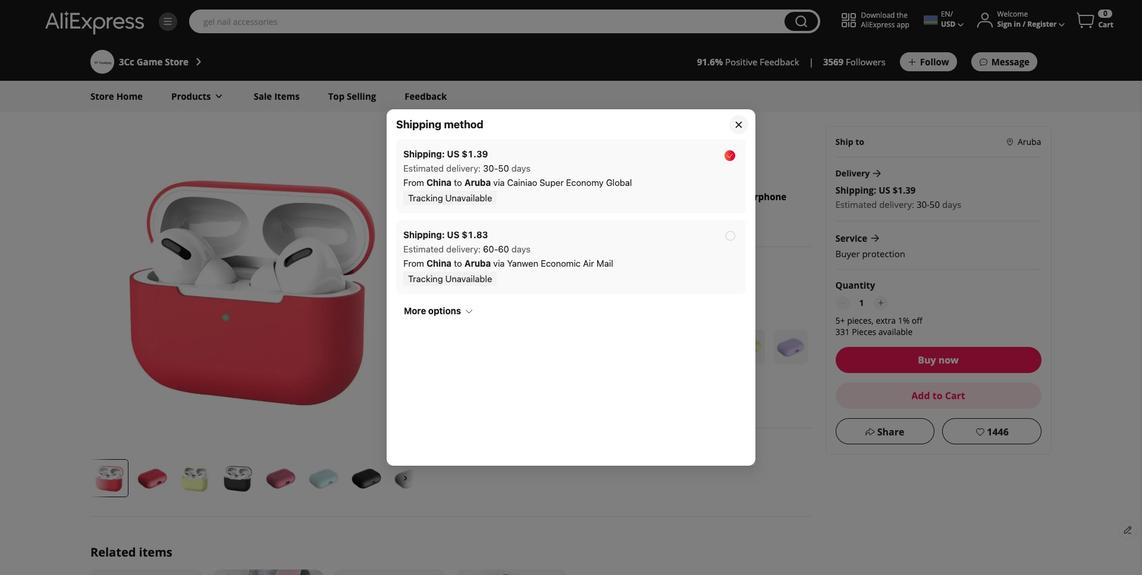 Task type: locate. For each thing, give the bounding box(es) containing it.
1 via from the top
[[493, 177, 505, 188]]

1 vertical spatial 5+
[[836, 315, 845, 327]]

store home
[[90, 90, 143, 102]]

china up silicone
[[427, 177, 452, 188]]

from left "coupon"
[[403, 258, 424, 269]]

sale items
[[254, 90, 300, 102]]

5+ left pieces
[[836, 315, 845, 327]]

1% right pieces
[[898, 315, 910, 327]]

off for 5+ pieces, extra 1% off 331 pieces available
[[912, 315, 923, 327]]

delivery: inside shipping: us $1.39 estimated delivery: 30-50 days
[[880, 199, 915, 211]]

us inside shipping: us $1.83 estimated delivery: 60-60 days from china to aruba via yanwen economic air mail tracking unavailable
[[447, 230, 460, 240]]

estimated inside shipping: us $1.39 estimated delivery: 30-50 days
[[836, 199, 877, 211]]

from for shipping: us $1.39 estimated delivery: 30-50 days from china to aruba via cainiao super economy global tracking unavailable
[[403, 177, 424, 188]]

5+
[[478, 171, 486, 181], [836, 315, 845, 327]]

1 horizontal spatial feedback
[[760, 56, 799, 68]]

shipping: down sleeve
[[403, 230, 445, 240]]

2 tracking from the top
[[408, 274, 443, 284]]

/ right the the
[[950, 9, 953, 19]]

via
[[493, 177, 505, 188], [493, 258, 505, 269]]

cainiao
[[507, 177, 537, 188]]

0 vertical spatial $1.39
[[462, 149, 488, 159]]

shipping: down shipping
[[403, 149, 445, 159]]

estimated for shipping: us $1.39 estimated delivery: 30-50 days from china to aruba via cainiao super economy global tracking unavailable
[[403, 163, 444, 174]]

0 vertical spatial extra
[[512, 171, 529, 181]]

shipping: inside shipping: us $1.39 estimated delivery: 30-50 days
[[836, 185, 877, 196]]

buyer protection
[[836, 248, 906, 260]]

0 vertical spatial 60
[[498, 244, 509, 255]]

china inside shipping: us $1.83 estimated delivery: 60-60 days from china to aruba via yanwen economic air mail tracking unavailable
[[427, 258, 452, 269]]

color
[[429, 312, 453, 323]]

1 unavailable from the top
[[445, 193, 492, 203]]

case
[[514, 191, 535, 203]]

china inside shipping: us $1.39 estimated delivery: 30-50 days from china to aruba via cainiao super economy global tracking unavailable
[[427, 177, 452, 188]]

store left the home
[[90, 90, 114, 102]]

coupon & discount
[[429, 257, 514, 269]]

5+ for 5+ pieces, extra 1% off 331 pieces available
[[836, 315, 845, 327]]

30- for shipping: us $1.39 estimated delivery: 30-50 days from china to aruba via cainiao super economy global tracking unavailable
[[483, 163, 498, 174]]

sale items link
[[254, 81, 300, 112]]

1 vertical spatial extra
[[876, 315, 896, 327]]

feedback left the |
[[760, 56, 799, 68]]

0 horizontal spatial pieces,
[[488, 171, 510, 181]]

usd
[[941, 19, 956, 29]]

2 from from the top
[[403, 258, 424, 269]]

off for 5+ pieces, extra 1% off
[[543, 171, 552, 181]]

0 vertical spatial from
[[403, 177, 424, 188]]

pieces, for 5+ pieces, extra 1% off 331 pieces available
[[848, 315, 874, 327]]

days for shipping: us $1.39 estimated delivery: 30-50 days
[[943, 199, 962, 211]]

buy now button
[[836, 348, 1042, 374]]

pieces, up protective
[[488, 171, 510, 181]]

aruba for via yanwen economic air mail
[[464, 258, 491, 269]]

estimated inside shipping: us $1.39 estimated delivery: 30-50 days from china to aruba via cainiao super economy global tracking unavailable
[[403, 163, 444, 174]]

aruba
[[1018, 136, 1042, 148], [464, 177, 491, 188], [464, 258, 491, 269]]

3
[[634, 191, 639, 203]]

0 vertical spatial feedback
[[760, 56, 799, 68]]

30-
[[483, 163, 498, 174], [917, 199, 930, 211]]

2 unavailable from the top
[[445, 274, 492, 284]]

0 horizontal spatial 60
[[498, 244, 509, 255]]

buy inside "button"
[[918, 354, 936, 367]]

60 up discount
[[498, 244, 509, 255]]

home
[[116, 90, 143, 102]]

off up cover
[[543, 171, 552, 181]]

|
[[809, 56, 814, 68]]

sign
[[997, 19, 1012, 29]]

2 vertical spatial days
[[512, 244, 531, 255]]

silicone protective case cover for airpods pro 3 storage box bluetooth earphone sleeve accessories
[[429, 191, 787, 215]]

days inside shipping: us $1.39 estimated delivery: 30-50 days from china to aruba via cainiao super economy global tracking unavailable
[[512, 163, 531, 174]]

30- inside shipping: us $1.39 estimated delivery: 30-50 days from china to aruba via cainiao super economy global tracking unavailable
[[483, 163, 498, 174]]

ship to
[[836, 136, 865, 148]]

2 china from the top
[[427, 258, 452, 269]]

1%
[[531, 171, 541, 181], [898, 315, 910, 327]]

via down 60-
[[493, 258, 505, 269]]

30- inside shipping: us $1.39 estimated delivery: 30-50 days
[[917, 199, 930, 211]]

2 vertical spatial estimated
[[403, 244, 444, 255]]

shipping: inside shipping: us $1.83 estimated delivery: 60-60 days from china to aruba via yanwen economic air mail tracking unavailable
[[403, 230, 445, 240]]

delivery: for shipping: us $1.83 estimated delivery: 60-60 days from china to aruba via yanwen economic air mail tracking unavailable
[[446, 244, 481, 255]]

pieces
[[598, 287, 624, 299]]

0 vertical spatial store
[[165, 56, 189, 68]]

0 horizontal spatial $1.39
[[462, 149, 488, 159]]

1 vertical spatial shipping:
[[836, 185, 877, 196]]

60 inside shipping: us $1.83 estimated delivery: 60-60 days from china to aruba via yanwen economic air mail tracking unavailable
[[498, 244, 509, 255]]

1 horizontal spatial pieces,
[[848, 315, 874, 327]]

0 vertical spatial china
[[427, 177, 452, 188]]

1 tracking from the top
[[408, 193, 443, 203]]

0 vertical spatial 5+
[[478, 171, 486, 181]]

:
[[453, 312, 455, 323]]

91.6%
[[697, 56, 723, 68]]

0
[[1104, 8, 1108, 18], [461, 131, 474, 164], [479, 141, 487, 161]]

1 horizontal spatial /
[[1023, 19, 1026, 29]]

1 vertical spatial 30-
[[917, 199, 930, 211]]

unavailable up orders
[[445, 274, 492, 284]]

orders
[[453, 287, 481, 299]]

estimated up silicone
[[403, 163, 444, 174]]

0 horizontal spatial off
[[478, 276, 490, 288]]

via up protective
[[493, 177, 505, 188]]

1 vertical spatial off
[[478, 276, 490, 288]]

1 horizontal spatial 50
[[930, 199, 940, 211]]

bluetooth
[[697, 191, 742, 203]]

1 horizontal spatial 1%
[[898, 315, 910, 327]]

1 vertical spatial estimated
[[836, 199, 877, 211]]

2 horizontal spatial off
[[912, 315, 923, 327]]

1 horizontal spatial extra
[[876, 315, 896, 327]]

$199.00
[[518, 287, 551, 299]]

shipping: for shipping: us $1.39 estimated delivery: 30-50 days
[[836, 185, 877, 196]]

delivery: down $
[[446, 163, 481, 174]]

ship
[[836, 136, 854, 148]]

0 inside 0 cart
[[1104, 8, 1108, 18]]

feedback up shipping
[[405, 90, 447, 102]]

china
[[427, 177, 452, 188], [427, 258, 452, 269]]

from
[[403, 177, 424, 188], [403, 258, 424, 269]]

30- for shipping: us $1.39 estimated delivery: 30-50 days
[[917, 199, 930, 211]]

1 vertical spatial feedback
[[405, 90, 447, 102]]

60 left pieces
[[585, 287, 595, 299]]

1 horizontal spatial 30-
[[917, 199, 930, 211]]

airpods
[[580, 191, 615, 203]]

delivery: up protection
[[880, 199, 915, 211]]

/ right in
[[1023, 19, 1026, 29]]

$1.39 inside shipping: us $1.39 estimated delivery: 30-50 days
[[893, 185, 916, 196]]

from inside shipping: us $1.39 estimated delivery: 30-50 days from china to aruba via cainiao super economy global tracking unavailable
[[403, 177, 424, 188]]

from down shipping
[[403, 177, 424, 188]]

0 vertical spatial via
[[493, 177, 505, 188]]

1 china from the top
[[427, 177, 452, 188]]

pieces, inside 5+ pieces, extra 1% off 331 pieces available
[[848, 315, 874, 327]]

shipping
[[396, 118, 442, 131]]

tracking for shipping: us $1.83 estimated delivery: 60-60 days from china to aruba via yanwen economic air mail tracking unavailable
[[408, 274, 443, 284]]

2 vertical spatial shipping:
[[403, 230, 445, 240]]

1 vertical spatial delivery:
[[880, 199, 915, 211]]

store right game
[[165, 56, 189, 68]]

unavailable for via cainiao super economy global
[[445, 193, 492, 203]]

discount
[[475, 257, 514, 269]]

china left the & on the left of the page
[[427, 258, 452, 269]]

0 horizontal spatial 1%
[[531, 171, 541, 181]]

off inside 5+ pieces, extra 1% off 331 pieces available
[[912, 315, 923, 327]]

delivery: for shipping: us $1.39 estimated delivery: 30-50 days
[[880, 199, 915, 211]]

0 horizontal spatial extra
[[512, 171, 529, 181]]

super
[[540, 177, 564, 188]]

0 horizontal spatial 0
[[461, 131, 474, 164]]

0 vertical spatial tracking
[[408, 193, 443, 203]]

None text field
[[852, 296, 872, 311]]

2 vertical spatial off
[[912, 315, 923, 327]]

unavailable inside shipping: us $1.39 estimated delivery: 30-50 days from china to aruba via cainiao super economy global tracking unavailable
[[445, 193, 492, 203]]

0 cart
[[1098, 8, 1114, 30]]

0 horizontal spatial cart
[[945, 390, 966, 403]]

method
[[444, 118, 484, 131]]

1 horizontal spatial $1.39
[[893, 185, 916, 196]]

via inside shipping: us $1.83 estimated delivery: 60-60 days from china to aruba via yanwen economic air mail tracking unavailable
[[493, 258, 505, 269]]

1 vertical spatial pieces,
[[848, 315, 874, 327]]

1 vertical spatial aruba
[[464, 177, 491, 188]]

0 horizontal spatial store
[[90, 90, 114, 102]]

0 vertical spatial delivery:
[[446, 163, 481, 174]]

1 vertical spatial via
[[493, 258, 505, 269]]

0 vertical spatial 30-
[[483, 163, 498, 174]]

5
[[487, 141, 495, 161]]

days inside shipping: us $1.39 estimated delivery: 30-50 days
[[943, 199, 962, 211]]

cart
[[1098, 20, 1114, 30], [945, 390, 966, 403]]

5+ inside 5+ pieces, extra 1% off 331 pieces available
[[836, 315, 845, 327]]

1 horizontal spatial cart
[[1098, 20, 1114, 30]]

extra up case in the top left of the page
[[512, 171, 529, 181]]

91.6% positive feedback
[[697, 56, 799, 68]]

shipping: down the delivery
[[836, 185, 877, 196]]

1 from from the top
[[403, 177, 424, 188]]

0 vertical spatial 1%
[[531, 171, 541, 181]]

estimated for shipping: us $1.39 estimated delivery: 30-50 days
[[836, 199, 877, 211]]

extra inside 5+ pieces, extra 1% off 331 pieces available
[[876, 315, 896, 327]]

extra right 331 in the bottom of the page
[[876, 315, 896, 327]]

global
[[606, 177, 632, 188]]

delivery: up the & on the left of the page
[[446, 244, 481, 255]]

1 vertical spatial buy
[[918, 354, 936, 367]]

0 horizontal spatial 5+
[[478, 171, 486, 181]]

$1.00
[[453, 276, 476, 288]]

sale
[[254, 90, 272, 102]]

$1.39 for shipping: us $1.39 estimated delivery: 30-50 days
[[893, 185, 916, 196]]

buy for buy 60 pieces
[[567, 287, 583, 299]]

off up buy now
[[912, 315, 923, 327]]

delivery: inside shipping: us $1.83 estimated delivery: 60-60 days from china to aruba via yanwen economic air mail tracking unavailable
[[446, 244, 481, 255]]

estimated
[[403, 163, 444, 174], [836, 199, 877, 211], [403, 244, 444, 255]]

1% inside 5+ pieces, extra 1% off 331 pieces available
[[898, 315, 910, 327]]

to left the & on the left of the page
[[454, 258, 462, 269]]

/
[[950, 9, 953, 19], [1023, 19, 1026, 29]]

top selling
[[328, 90, 376, 102]]

unavailable up $1.83 on the top
[[445, 193, 492, 203]]

off
[[543, 171, 552, 181], [478, 276, 490, 288], [912, 315, 923, 327]]

buy left now
[[918, 354, 936, 367]]

0 vertical spatial buy
[[567, 287, 583, 299]]

50 inside shipping: us $1.39 estimated delivery: 30-50 days
[[930, 199, 940, 211]]

sign in / register
[[997, 19, 1057, 29]]

pieces,
[[488, 171, 510, 181], [848, 315, 874, 327]]

5+ up protective
[[478, 171, 486, 181]]

0 vertical spatial shipping:
[[403, 149, 445, 159]]

aruba inside shipping: us $1.39 estimated delivery: 30-50 days from china to aruba via cainiao super economy global tracking unavailable
[[464, 177, 491, 188]]

1 vertical spatial tracking
[[408, 274, 443, 284]]

0 horizontal spatial 30-
[[483, 163, 498, 174]]

0 vertical spatial days
[[512, 163, 531, 174]]

2 vertical spatial aruba
[[464, 258, 491, 269]]

0 vertical spatial estimated
[[403, 163, 444, 174]]

estimated down the delivery
[[836, 199, 877, 211]]

1 horizontal spatial off
[[543, 171, 552, 181]]

off right $1.00
[[478, 276, 490, 288]]

buy
[[567, 287, 583, 299], [918, 354, 936, 367]]

pieces, down quantity
[[848, 315, 874, 327]]

related items
[[90, 545, 172, 561]]

to up silicone
[[454, 177, 462, 188]]

to right ship
[[856, 136, 865, 148]]

1 vertical spatial 1%
[[898, 315, 910, 327]]

welcome
[[997, 9, 1028, 19]]

2 vertical spatial delivery:
[[446, 244, 481, 255]]

via for 60-
[[493, 258, 505, 269]]

to
[[856, 136, 865, 148], [454, 177, 462, 188], [454, 258, 462, 269], [933, 390, 943, 403]]

2 via from the top
[[493, 258, 505, 269]]

app
[[897, 20, 910, 30]]

delivery: inside shipping: us $1.39 estimated delivery: 30-50 days from china to aruba via cainiao super economy global tracking unavailable
[[446, 163, 481, 174]]

1 horizontal spatial 5+
[[836, 315, 845, 327]]

off inside us $1.00 off on orders over us $199.00
[[478, 276, 490, 288]]

1 vertical spatial days
[[943, 199, 962, 211]]

1 horizontal spatial buy
[[918, 354, 936, 367]]

None button
[[785, 12, 818, 31]]

1 vertical spatial $1.39
[[893, 185, 916, 196]]

accessories
[[460, 203, 511, 215]]

1% up case in the top left of the page
[[531, 171, 541, 181]]

1 vertical spatial 50
[[930, 199, 940, 211]]

$1.39 inside shipping: us $1.39 estimated delivery: 30-50 days from china to aruba via cainiao super economy global tracking unavailable
[[462, 149, 488, 159]]

estimated inside shipping: us $1.83 estimated delivery: 60-60 days from china to aruba via yanwen economic air mail tracking unavailable
[[403, 244, 444, 255]]

sleeve
[[429, 203, 458, 215]]

from inside shipping: us $1.83 estimated delivery: 60-60 days from china to aruba via yanwen economic air mail tracking unavailable
[[403, 258, 424, 269]]

1 vertical spatial store
[[90, 90, 114, 102]]

0 horizontal spatial 50
[[498, 163, 509, 174]]

331
[[836, 327, 850, 338]]

0 vertical spatial unavailable
[[445, 193, 492, 203]]

0 vertical spatial off
[[543, 171, 552, 181]]

cart inside add to cart button
[[945, 390, 966, 403]]

gel nail accessories text field
[[198, 15, 779, 27]]

1 vertical spatial unavailable
[[445, 274, 492, 284]]

delivery: for shipping: us $1.39 estimated delivery: 30-50 days from china to aruba via cainiao super economy global tracking unavailable
[[446, 163, 481, 174]]

1 horizontal spatial store
[[165, 56, 189, 68]]

shipping: inside shipping: us $1.39 estimated delivery: 30-50 days from china to aruba via cainiao super economy global tracking unavailable
[[403, 149, 445, 159]]

add
[[912, 390, 930, 403]]

aruba for via cainiao super economy global
[[464, 177, 491, 188]]

3569 followers
[[823, 56, 886, 68]]

1 vertical spatial cart
[[945, 390, 966, 403]]

to right add
[[933, 390, 943, 403]]

via inside shipping: us $1.39 estimated delivery: 30-50 days from china to aruba via cainiao super economy global tracking unavailable
[[493, 177, 505, 188]]

unavailable inside shipping: us $1.83 estimated delivery: 60-60 days from china to aruba via yanwen economic air mail tracking unavailable
[[445, 274, 492, 284]]

1 horizontal spatial 0
[[479, 141, 487, 161]]

5+ pieces, extra 1% off 331 pieces available
[[836, 315, 923, 338]]

$1.39
[[462, 149, 488, 159], [893, 185, 916, 196]]

tracking inside shipping: us $1.83 estimated delivery: 60-60 days from china to aruba via yanwen economic air mail tracking unavailable
[[408, 274, 443, 284]]

aruba inside shipping: us $1.83 estimated delivery: 60-60 days from china to aruba via yanwen economic air mail tracking unavailable
[[464, 258, 491, 269]]

2 horizontal spatial 0
[[1104, 8, 1108, 18]]

0 vertical spatial pieces,
[[488, 171, 510, 181]]

tracking inside shipping: us $1.39 estimated delivery: 30-50 days from china to aruba via cainiao super economy global tracking unavailable
[[408, 193, 443, 203]]

50 inside shipping: us $1.39 estimated delivery: 30-50 days from china to aruba via cainiao super economy global tracking unavailable
[[498, 163, 509, 174]]

protective
[[466, 191, 512, 203]]

0 vertical spatial 50
[[498, 163, 509, 174]]

$1.39 for shipping: us $1.39 estimated delivery: 30-50 days from china to aruba via cainiao super economy global tracking unavailable
[[462, 149, 488, 159]]

1 vertical spatial from
[[403, 258, 424, 269]]

estimated up "coupon"
[[403, 244, 444, 255]]

1 vertical spatial china
[[427, 258, 452, 269]]

0 horizontal spatial buy
[[567, 287, 583, 299]]

1 vertical spatial 60
[[585, 287, 595, 299]]

buy down economic
[[567, 287, 583, 299]]

days inside shipping: us $1.83 estimated delivery: 60-60 days from china to aruba via yanwen economic air mail tracking unavailable
[[512, 244, 531, 255]]

unavailable for via yanwen economic air mail
[[445, 274, 492, 284]]



Task type: vqa. For each thing, say whether or not it's contained in the screenshot.
Suggestion
no



Task type: describe. For each thing, give the bounding box(es) containing it.
china for $1.39
[[427, 177, 452, 188]]

$1.83
[[462, 230, 488, 240]]

options
[[428, 306, 461, 316]]

extra for 5+ pieces, extra 1% off
[[512, 171, 529, 181]]

3cc game store link
[[119, 55, 205, 69]]

3cc game store
[[119, 56, 189, 68]]

1% for 5+ pieces, extra 1% off
[[531, 171, 541, 181]]

to inside shipping: us $1.39 estimated delivery: 30-50 days from china to aruba via cainiao super economy global tracking unavailable
[[454, 177, 462, 188]]

us inside the us $ 0 . 0 5
[[429, 141, 448, 161]]

quantity
[[836, 280, 876, 292]]

store inside store home link
[[90, 90, 114, 102]]

cover
[[537, 191, 563, 203]]

store inside 3cc game store link
[[165, 56, 189, 68]]

message
[[992, 56, 1030, 68]]

us $ 0 . 0 5
[[429, 131, 495, 164]]

5+ for 5+ pieces, extra 1% off
[[478, 171, 486, 181]]

shipping: for shipping: us $1.83 estimated delivery: 60-60 days from china to aruba via yanwen economic air mail tracking unavailable
[[403, 230, 445, 240]]

1% for 5+ pieces, extra 1% off 331 pieces available
[[898, 315, 910, 327]]

tracking for shipping: us $1.39 estimated delivery: 30-50 days from china to aruba via cainiao super economy global tracking unavailable
[[408, 193, 443, 203]]

box
[[678, 191, 695, 203]]

top selling link
[[328, 81, 376, 112]]

aliexpress
[[861, 20, 895, 30]]

black
[[458, 312, 481, 323]]

buy 60 pieces
[[567, 287, 624, 299]]

us inside shipping: us $1.39 estimated delivery: 30-50 days
[[879, 185, 891, 196]]

on
[[439, 287, 451, 299]]

pro
[[617, 191, 632, 203]]

coupon
[[429, 257, 463, 269]]

color : black
[[429, 312, 481, 323]]

followers
[[846, 56, 886, 68]]

items
[[274, 90, 300, 102]]

days for shipping: us $1.83 estimated delivery: 60-60 days from china to aruba via yanwen economic air mail tracking unavailable
[[512, 244, 531, 255]]

3569
[[823, 56, 844, 68]]

earphone
[[744, 191, 787, 203]]

more options
[[404, 306, 461, 316]]

more options button
[[396, 302, 481, 321]]

pieces, for 5+ pieces, extra 1% off
[[488, 171, 510, 181]]

add to cart
[[912, 390, 966, 403]]

0 vertical spatial cart
[[1098, 20, 1114, 30]]

us $1.00 off on orders over us $199.00
[[439, 276, 551, 299]]

0 vertical spatial aruba
[[1018, 136, 1042, 148]]

60-
[[483, 244, 498, 255]]

shipping: for shipping: us $1.39 estimated delivery: 30-50 days from china to aruba via cainiao super economy global tracking unavailable
[[403, 149, 445, 159]]

shipping: us $1.39 estimated delivery: 30-50 days from china to aruba via cainiao super economy global tracking unavailable
[[403, 149, 632, 203]]

follow
[[920, 56, 949, 68]]

shipping method
[[396, 118, 484, 131]]

selling
[[347, 90, 376, 102]]

&
[[466, 257, 472, 269]]

economic
[[541, 258, 581, 269]]

items
[[139, 545, 172, 561]]

message button
[[971, 52, 1038, 71]]

mail
[[597, 258, 613, 269]]

50 for shipping: us $1.39 estimated delivery: 30-50 days from china to aruba via cainiao super economy global tracking unavailable
[[498, 163, 509, 174]]

china for $1.83
[[427, 258, 452, 269]]

via for 30-
[[493, 177, 505, 188]]

$
[[452, 141, 460, 161]]

4.2
[[487, 225, 499, 236]]

1 horizontal spatial 60
[[585, 287, 595, 299]]

in
[[1014, 19, 1021, 29]]

5+ pieces, extra 1% off
[[478, 171, 552, 181]]

50 for shipping: us $1.39 estimated delivery: 30-50 days
[[930, 199, 940, 211]]

products
[[171, 90, 211, 102]]

0 horizontal spatial /
[[950, 9, 953, 19]]

top
[[328, 90, 345, 102]]

us inside shipping: us $1.39 estimated delivery: 30-50 days from china to aruba via cainiao super economy global tracking unavailable
[[447, 149, 460, 159]]

download the aliexpress app
[[861, 10, 910, 30]]

now
[[939, 354, 959, 367]]

estimated for shipping: us $1.83 estimated delivery: 60-60 days from china to aruba via yanwen economic air mail tracking unavailable
[[403, 244, 444, 255]]

register
[[1028, 19, 1057, 29]]

delivery
[[836, 168, 870, 179]]

pieces
[[852, 327, 877, 338]]

more
[[404, 306, 426, 316]]

for
[[565, 191, 578, 203]]

buyer
[[836, 248, 860, 260]]

protection
[[863, 248, 906, 260]]

0 inside the us $ 0 . 0 5
[[479, 141, 487, 161]]

from for shipping: us $1.83 estimated delivery: 60-60 days from china to aruba via yanwen economic air mail tracking unavailable
[[403, 258, 424, 269]]

to inside add to cart button
[[933, 390, 943, 403]]

extra for 5+ pieces, extra 1% off 331 pieces available
[[876, 315, 896, 327]]

.
[[474, 141, 479, 161]]

1446
[[987, 426, 1009, 439]]

1sqid_b image
[[162, 16, 173, 27]]

en
[[941, 9, 950, 19]]

yanwen
[[507, 258, 538, 269]]

store home link
[[90, 81, 143, 112]]

days for shipping: us $1.39 estimated delivery: 30-50 days from china to aruba via cainiao super economy global tracking unavailable
[[512, 163, 531, 174]]

air
[[583, 258, 594, 269]]

storage
[[642, 191, 676, 203]]

over
[[483, 287, 502, 299]]

related
[[90, 545, 136, 561]]

shipping: us $1.39 estimated delivery: 30-50 days
[[836, 185, 962, 211]]

game
[[137, 56, 163, 68]]

3cc
[[119, 56, 134, 68]]

0 horizontal spatial feedback
[[405, 90, 447, 102]]

shipping: us $1.83 estimated delivery: 60-60 days from china to aruba via yanwen economic air mail tracking unavailable
[[403, 230, 613, 284]]

economy
[[566, 177, 604, 188]]

products link
[[171, 81, 225, 112]]

feedback link
[[405, 81, 447, 112]]

add to cart button
[[836, 383, 1042, 409]]

positive
[[725, 56, 758, 68]]

buy now
[[918, 354, 959, 367]]

to inside shipping: us $1.83 estimated delivery: 60-60 days from china to aruba via yanwen economic air mail tracking unavailable
[[454, 258, 462, 269]]

buy for buy now
[[918, 354, 936, 367]]



